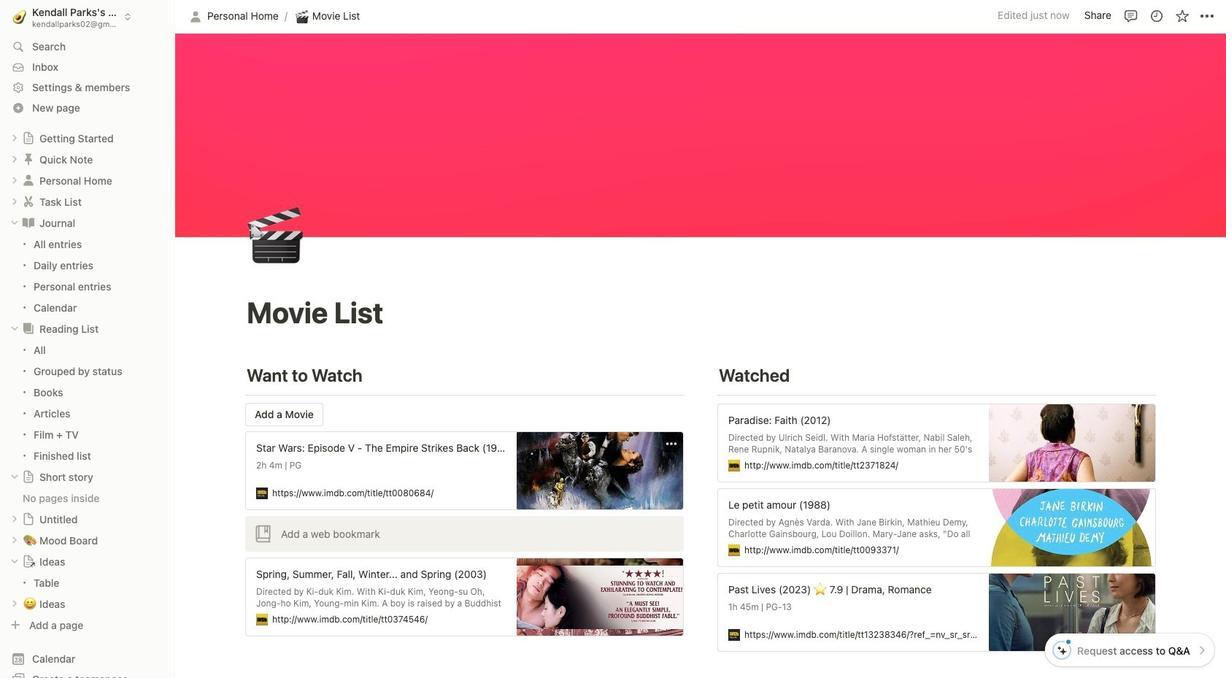 Task type: vqa. For each thing, say whether or not it's contained in the screenshot.
Open icon to the top
yes



Task type: locate. For each thing, give the bounding box(es) containing it.
close image
[[10, 324, 19, 333], [10, 472, 19, 481], [10, 557, 19, 566]]

0 vertical spatial group
[[0, 233, 175, 318]]

2 open image from the top
[[10, 197, 19, 206]]

comments image
[[1124, 8, 1138, 23]]

1 vertical spatial open image
[[10, 176, 19, 185]]

2 group from the top
[[0, 339, 175, 466]]

1 open image from the top
[[10, 155, 19, 164]]

0 vertical spatial close image
[[10, 324, 19, 333]]

favorite image
[[1175, 8, 1189, 23]]

change page icon image
[[22, 132, 35, 145], [21, 152, 36, 167], [21, 173, 36, 188], [21, 194, 36, 209], [21, 215, 36, 230], [21, 321, 36, 336], [22, 470, 35, 483], [22, 513, 35, 526], [22, 555, 35, 568]]

3 open image from the top
[[10, 515, 19, 523]]

1 vertical spatial group
[[0, 339, 175, 466]]

open image
[[10, 155, 19, 164], [10, 176, 19, 185]]

group
[[0, 233, 175, 318], [0, 339, 175, 466]]

🥑 image
[[13, 8, 26, 26]]

open image
[[10, 134, 19, 142], [10, 197, 19, 206], [10, 515, 19, 523], [10, 536, 19, 545], [10, 599, 19, 608]]

1 vertical spatial close image
[[10, 472, 19, 481]]

0 vertical spatial open image
[[10, 155, 19, 164]]

2 vertical spatial close image
[[10, 557, 19, 566]]

😀 image
[[23, 595, 36, 612]]

1 close image from the top
[[10, 324, 19, 333]]



Task type: describe. For each thing, give the bounding box(es) containing it.
🎬 image
[[296, 8, 309, 24]]

2 close image from the top
[[10, 472, 19, 481]]

close image
[[10, 218, 19, 227]]

🎬 image
[[247, 199, 304, 273]]

updates image
[[1149, 8, 1164, 23]]

2 open image from the top
[[10, 176, 19, 185]]

3 close image from the top
[[10, 557, 19, 566]]

5 open image from the top
[[10, 599, 19, 608]]

1 open image from the top
[[10, 134, 19, 142]]

🎨 image
[[23, 532, 36, 548]]

4 open image from the top
[[10, 536, 19, 545]]

1 group from the top
[[0, 233, 175, 318]]



